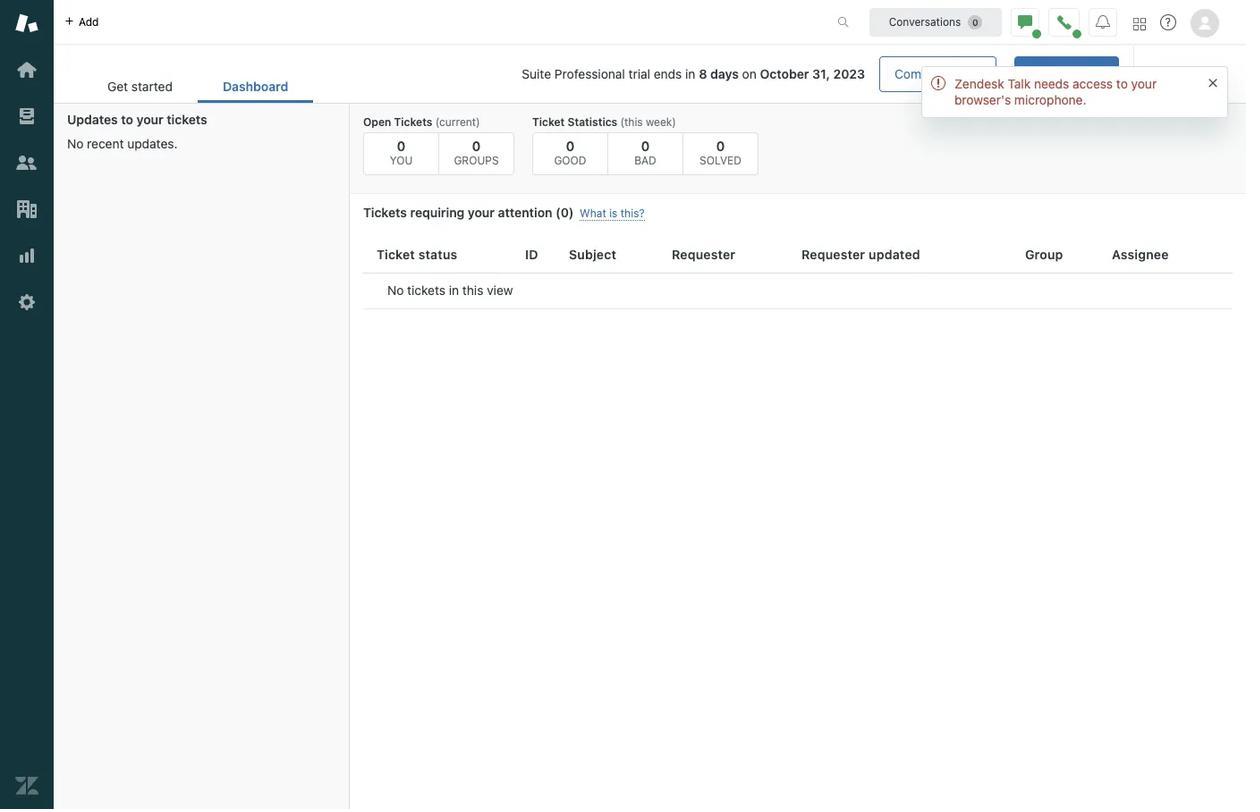 Task type: describe. For each thing, give the bounding box(es) containing it.
your inside button
[[1054, 66, 1080, 81]]

October 31, 2023 text field
[[760, 66, 865, 81]]

0 for 0 groups
[[472, 138, 481, 154]]

ends
[[654, 66, 682, 81]]

buy
[[1029, 66, 1051, 81]]

chat now
[[1163, 66, 1217, 81]]

2023
[[833, 66, 865, 81]]

0 vertical spatial tickets
[[394, 115, 432, 129]]

ticket for ticket statistics (this week)
[[532, 115, 565, 129]]

access
[[1073, 76, 1113, 91]]

conversations button
[[869, 8, 1002, 36]]

ticket status
[[377, 247, 457, 262]]

get help image
[[1160, 14, 1176, 30]]

chat
[[1163, 66, 1190, 81]]

started
[[131, 79, 173, 94]]

subject
[[569, 247, 617, 262]]

ticket statistics (this week)
[[532, 115, 676, 129]]

compare plans button
[[879, 56, 997, 92]]

notifications image
[[1096, 15, 1110, 29]]

main element
[[0, 0, 54, 810]]

open
[[363, 115, 391, 129]]

×
[[1208, 71, 1218, 91]]

zendesk products image
[[1133, 17, 1146, 30]]

organizations image
[[15, 198, 38, 221]]

in inside grid
[[449, 283, 459, 298]]

view
[[487, 283, 513, 298]]

your right requiring
[[468, 205, 495, 220]]

days
[[710, 66, 739, 81]]

(current)
[[435, 115, 480, 129]]

0 good
[[554, 138, 586, 167]]

browser's
[[954, 92, 1011, 107]]

customers image
[[15, 151, 38, 174]]

admin image
[[15, 291, 38, 314]]

conversations
[[889, 15, 961, 28]]

(this
[[620, 115, 643, 129]]

updated
[[869, 247, 920, 262]]

requester for requester
[[672, 247, 736, 262]]

no inside grid
[[387, 283, 404, 298]]

get
[[107, 79, 128, 94]]

compare
[[895, 66, 947, 81]]

0 for 0 solved
[[716, 138, 725, 154]]

this?
[[621, 207, 645, 220]]

1 vertical spatial tickets
[[363, 205, 407, 220]]

what
[[580, 207, 606, 220]]

views image
[[15, 105, 38, 128]]

open tickets (current)
[[363, 115, 480, 129]]

you
[[390, 154, 413, 167]]

updates
[[67, 112, 118, 127]]

section containing suite professional trial ends in
[[328, 56, 1119, 92]]

recent
[[87, 136, 124, 151]]

group
[[1025, 247, 1063, 262]]

no tickets in this view
[[387, 283, 513, 298]]

buy your trial button
[[1015, 56, 1119, 92]]

chat now button
[[1149, 56, 1232, 92]]

now
[[1194, 66, 1217, 81]]

on
[[742, 66, 757, 81]]

updates to your tickets no recent updates.
[[67, 112, 207, 151]]

compare plans
[[895, 66, 981, 81]]

tickets inside grid
[[407, 283, 445, 298]]

trial for professional
[[628, 66, 650, 81]]

dashboard
[[223, 79, 288, 94]]

october
[[760, 66, 809, 81]]

talk
[[1008, 76, 1031, 91]]

updates.
[[127, 136, 178, 151]]

get started tab
[[82, 70, 198, 103]]

0 bad
[[634, 138, 656, 167]]

week)
[[646, 115, 676, 129]]

0 solved
[[700, 138, 741, 167]]



Task type: locate. For each thing, give the bounding box(es) containing it.
to up recent
[[121, 112, 133, 127]]

trial for your
[[1083, 66, 1105, 81]]

good
[[554, 154, 586, 167]]

× button
[[1208, 71, 1218, 91]]

zendesk support image
[[15, 12, 38, 35]]

no down updates
[[67, 136, 84, 151]]

1 vertical spatial no
[[387, 283, 404, 298]]

0 horizontal spatial in
[[449, 283, 459, 298]]

in
[[685, 66, 695, 81], [449, 283, 459, 298]]

ticket
[[532, 115, 565, 129], [377, 247, 415, 262]]

0 vertical spatial tickets
[[167, 112, 207, 127]]

your
[[1054, 66, 1080, 81], [1131, 76, 1157, 91], [136, 112, 163, 127], [468, 205, 495, 220]]

grid containing ticket status
[[350, 237, 1246, 810]]

tickets inside updates to your tickets no recent updates.
[[167, 112, 207, 127]]

tickets up 0 you
[[394, 115, 432, 129]]

needs
[[1034, 76, 1069, 91]]

0 horizontal spatial no
[[67, 136, 84, 151]]

trial inside button
[[1083, 66, 1105, 81]]

0 vertical spatial in
[[685, 66, 695, 81]]

add button
[[54, 0, 110, 44]]

no inside updates to your tickets no recent updates.
[[67, 136, 84, 151]]

assignee
[[1112, 247, 1169, 262]]

0 down days at right
[[716, 138, 725, 154]]

0 inside 0 bad
[[641, 138, 650, 154]]

statistics
[[568, 115, 617, 129]]

0 horizontal spatial requester
[[672, 247, 736, 262]]

1 horizontal spatial trial
[[1083, 66, 1105, 81]]

1 horizontal spatial requester
[[801, 247, 865, 262]]

1 horizontal spatial no
[[387, 283, 404, 298]]

2 trial from the left
[[1083, 66, 1105, 81]]

in left 8
[[685, 66, 695, 81]]

1 requester from the left
[[672, 247, 736, 262]]

1 horizontal spatial in
[[685, 66, 695, 81]]

tickets left requiring
[[363, 205, 407, 220]]

button displays agent's chat status as online. image
[[1018, 15, 1032, 29]]

attention
[[498, 205, 552, 220]]

1 vertical spatial in
[[449, 283, 459, 298]]

tickets
[[394, 115, 432, 129], [363, 205, 407, 220]]

buy your trial
[[1029, 66, 1105, 81]]

zendesk image
[[15, 775, 38, 798]]

1 vertical spatial ticket
[[377, 247, 415, 262]]

your inside zendesk talk needs access to your browser's microphone.
[[1131, 76, 1157, 91]]

0 you
[[390, 138, 413, 167]]

0 for 0 bad
[[641, 138, 650, 154]]

tab list
[[82, 70, 313, 103]]

requester
[[672, 247, 736, 262], [801, 247, 865, 262]]

8
[[699, 66, 707, 81]]

is
[[609, 207, 618, 220]]

microphone.
[[1014, 92, 1086, 107]]

section
[[328, 56, 1119, 92]]

trial right 'needs'
[[1083, 66, 1105, 81]]

2 requester from the left
[[801, 247, 865, 262]]

0 down open tickets (current)
[[397, 138, 406, 154]]

in left this
[[449, 283, 459, 298]]

0 for 0 you
[[397, 138, 406, 154]]

0 down the statistics
[[566, 138, 575, 154]]

reporting image
[[15, 244, 38, 267]]

0 vertical spatial no
[[67, 136, 84, 151]]

your inside updates to your tickets no recent updates.
[[136, 112, 163, 127]]

0 horizontal spatial tickets
[[167, 112, 207, 127]]

professional
[[555, 66, 625, 81]]

to inside updates to your tickets no recent updates.
[[121, 112, 133, 127]]

tickets down ticket status
[[407, 283, 445, 298]]

requester updated
[[801, 247, 920, 262]]

(
[[556, 205, 561, 220]]

)
[[569, 205, 574, 220]]

requester for requester updated
[[801, 247, 865, 262]]

solved
[[700, 154, 741, 167]]

zendesk
[[954, 76, 1004, 91]]

0 left what
[[561, 205, 569, 220]]

no down ticket status
[[387, 283, 404, 298]]

31,
[[812, 66, 830, 81]]

tab list containing get started
[[82, 70, 313, 103]]

0 horizontal spatial trial
[[628, 66, 650, 81]]

to inside zendesk talk needs access to your browser's microphone.
[[1116, 76, 1128, 91]]

1 vertical spatial to
[[121, 112, 133, 127]]

0 inside 0 groups
[[472, 138, 481, 154]]

1 trial from the left
[[628, 66, 650, 81]]

trial left ends
[[628, 66, 650, 81]]

plans
[[951, 66, 981, 81]]

your right buy
[[1054, 66, 1080, 81]]

1 horizontal spatial to
[[1116, 76, 1128, 91]]

grid
[[350, 237, 1246, 810]]

0 for 0 good
[[566, 138, 575, 154]]

tickets
[[167, 112, 207, 127], [407, 283, 445, 298]]

bad
[[634, 154, 656, 167]]

0 vertical spatial to
[[1116, 76, 1128, 91]]

groups
[[454, 154, 499, 167]]

0 down (this
[[641, 138, 650, 154]]

0 down (current)
[[472, 138, 481, 154]]

this
[[462, 283, 483, 298]]

to right access
[[1116, 76, 1128, 91]]

no
[[67, 136, 84, 151], [387, 283, 404, 298]]

your left chat
[[1131, 76, 1157, 91]]

0 inside 0 solved
[[716, 138, 725, 154]]

requiring
[[410, 205, 465, 220]]

ticket for ticket status
[[377, 247, 415, 262]]

tickets requiring your attention ( 0 ) what is this?
[[363, 205, 645, 220]]

0 horizontal spatial to
[[121, 112, 133, 127]]

id
[[525, 247, 538, 262]]

get started
[[107, 79, 173, 94]]

0
[[397, 138, 406, 154], [472, 138, 481, 154], [566, 138, 575, 154], [641, 138, 650, 154], [716, 138, 725, 154], [561, 205, 569, 220]]

0 inside '0 good'
[[566, 138, 575, 154]]

ticket inside grid
[[377, 247, 415, 262]]

tickets up updates.
[[167, 112, 207, 127]]

1 horizontal spatial ticket
[[532, 115, 565, 129]]

trial
[[628, 66, 650, 81], [1083, 66, 1105, 81]]

zendesk talk needs access to your browser's microphone.
[[954, 76, 1157, 107]]

get started image
[[15, 58, 38, 81]]

0 groups
[[454, 138, 499, 167]]

to
[[1116, 76, 1128, 91], [121, 112, 133, 127]]

1 horizontal spatial tickets
[[407, 283, 445, 298]]

1 vertical spatial tickets
[[407, 283, 445, 298]]

suite professional trial ends in 8 days on october 31, 2023
[[522, 66, 865, 81]]

status
[[418, 247, 457, 262]]

0 horizontal spatial ticket
[[377, 247, 415, 262]]

0 inside 0 you
[[397, 138, 406, 154]]

ticket up '0 good'
[[532, 115, 565, 129]]

0 vertical spatial ticket
[[532, 115, 565, 129]]

suite
[[522, 66, 551, 81]]

ticket left status
[[377, 247, 415, 262]]

add
[[79, 15, 99, 28]]

your up updates.
[[136, 112, 163, 127]]



Task type: vqa. For each thing, say whether or not it's contained in the screenshot.
This
yes



